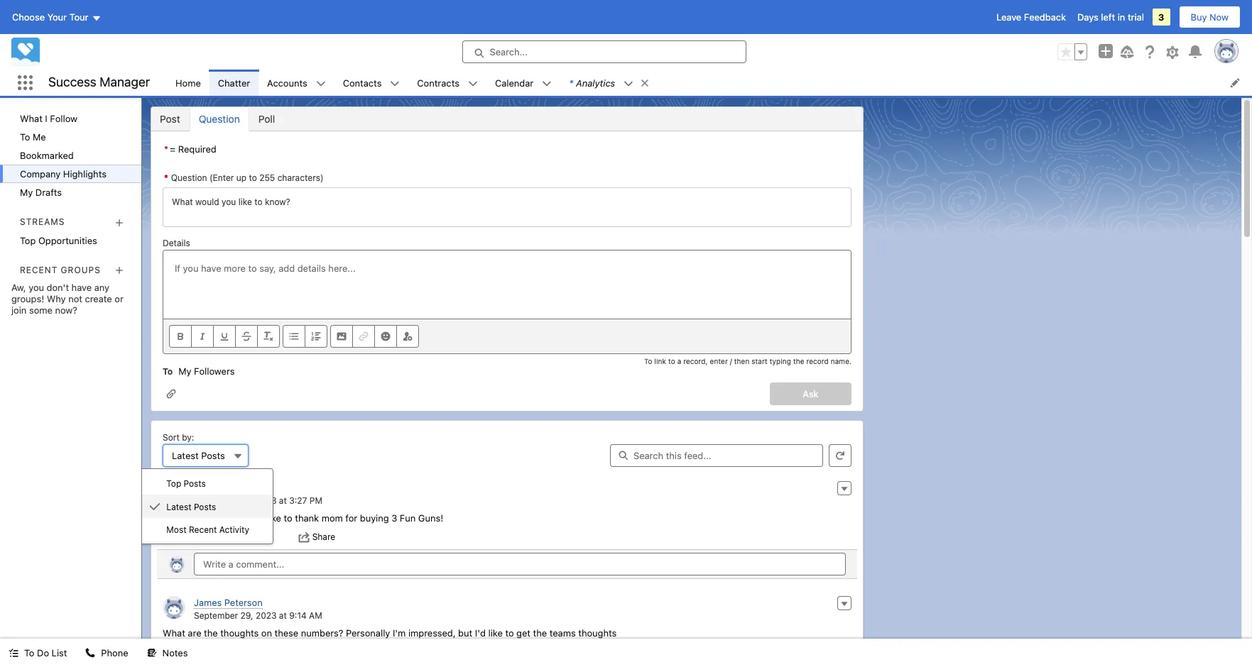Task type: vqa. For each thing, say whether or not it's contained in the screenshot.
Hyperforce Assistant
no



Task type: describe. For each thing, give the bounding box(es) containing it.
to inside james peterson, september 29, 2023 at 9:14 am element
[[505, 628, 514, 639]]

james peterson link for sales.
[[194, 482, 263, 495]]

september for the
[[194, 611, 238, 621]]

analytics
[[576, 77, 615, 88]]

enter
[[710, 357, 728, 366]]

these
[[275, 628, 299, 639]]

list item containing *
[[561, 70, 657, 96]]

align text element
[[283, 325, 328, 348]]

what for what are the thoughts on these numbers? personally i'm impressed, but i'd like to get the teams thoughts
[[163, 628, 185, 639]]

opportunities
[[38, 235, 97, 246]]

1 thoughts from the left
[[220, 628, 259, 639]]

tab list containing post
[[151, 107, 864, 131]]

characters)
[[278, 173, 324, 183]]

most recent activity
[[167, 525, 249, 536]]

* = required
[[164, 144, 217, 155]]

question inside 'question' "link"
[[199, 113, 240, 125]]

left
[[1101, 11, 1116, 23]]

list containing home
[[167, 70, 1253, 96]]

get
[[517, 628, 531, 639]]

don't
[[47, 282, 69, 294]]

impressed,
[[408, 628, 456, 639]]

1 horizontal spatial the
[[533, 628, 547, 639]]

1 horizontal spatial my
[[179, 366, 192, 377]]

search...
[[490, 46, 528, 58]]

posts inside sort by: button
[[201, 450, 225, 462]]

streams
[[20, 217, 65, 228]]

record
[[807, 357, 829, 366]]

text default image inside the notes button
[[147, 649, 157, 659]]

calendar link
[[487, 70, 542, 96]]

pm
[[310, 496, 323, 506]]

like button
[[163, 531, 195, 544]]

we've
[[163, 513, 189, 524]]

guns!
[[418, 513, 443, 524]]

company
[[20, 168, 61, 180]]

latest posts inside sort by: button
[[172, 450, 225, 462]]

contracts
[[417, 77, 460, 88]]

any
[[94, 282, 109, 294]]

2023 for on
[[256, 611, 277, 621]]

latest posts inside option
[[167, 502, 216, 513]]

at for these
[[279, 611, 287, 621]]

* for * analytics
[[569, 77, 573, 88]]

text default image inside the contacts list item
[[390, 79, 400, 89]]

tour
[[69, 11, 88, 23]]

highlights
[[63, 168, 107, 180]]

details
[[163, 238, 190, 249]]

leave feedback link
[[997, 11, 1066, 23]]

contacts list item
[[334, 70, 409, 96]]

top opportunities
[[20, 235, 97, 246]]

post
[[160, 113, 180, 125]]

i
[[45, 113, 47, 124]]

buy now button
[[1179, 6, 1241, 28]]

not
[[68, 294, 82, 305]]

Sort by: button
[[163, 445, 248, 468]]

fun
[[400, 513, 416, 524]]

bookmarked
[[20, 150, 74, 161]]

notes button
[[138, 639, 196, 668]]

up
[[236, 173, 247, 183]]

success
[[48, 75, 96, 90]]

then
[[735, 357, 750, 366]]

peterson for sales.
[[224, 482, 263, 494]]

james peterson image
[[163, 482, 185, 504]]

why
[[47, 294, 66, 305]]

your
[[47, 11, 67, 23]]

do
[[37, 648, 49, 659]]

2 thoughts from the left
[[579, 628, 617, 639]]

post link
[[151, 107, 190, 131]]

my inside what i follow to me bookmarked company highlights my drafts
[[20, 187, 33, 198]]

made
[[192, 513, 215, 524]]

top posts
[[167, 479, 206, 490]]

thank
[[295, 513, 319, 524]]

to do list
[[24, 648, 67, 659]]

top for top posts
[[167, 479, 181, 490]]

to for to my followers
[[163, 367, 173, 377]]

i'd inside james peterson, september 29, 2023 at 3:27 pm element
[[254, 513, 264, 524]]

what i follow to me bookmarked company highlights my drafts
[[20, 113, 107, 198]]

like inside james peterson, september 29, 2023 at 9:14 am element
[[488, 628, 503, 639]]

Write a comment... text field
[[194, 553, 846, 576]]

0 horizontal spatial recent
[[20, 265, 58, 276]]

2 horizontal spatial 3
[[1159, 11, 1165, 23]]

teams
[[550, 628, 576, 639]]

(enter
[[210, 173, 234, 183]]

have
[[72, 282, 92, 294]]

1 vertical spatial posts
[[184, 479, 206, 490]]

followers
[[194, 366, 235, 377]]

2 horizontal spatial the
[[794, 357, 805, 366]]

typing
[[770, 357, 791, 366]]

aw,
[[11, 282, 26, 294]]

to left 'a'
[[669, 357, 675, 366]]

top for top opportunities
[[20, 235, 36, 246]]

to for to do list
[[24, 648, 34, 659]]

am
[[309, 611, 322, 621]]

0 horizontal spatial the
[[204, 628, 218, 639]]

0 vertical spatial james peterson image
[[168, 556, 185, 573]]

days
[[1078, 11, 1099, 23]]

we've made 3 sales. i'd like to thank mom for buying 3 fun guns!
[[163, 513, 443, 524]]

you
[[29, 282, 44, 294]]

to do list button
[[0, 639, 76, 668]]

to me link
[[0, 128, 141, 146]]

posts inside option
[[194, 502, 216, 513]]

james for made
[[194, 482, 222, 494]]

why not create or join some now?
[[11, 294, 124, 316]]

list box containing top posts
[[137, 469, 274, 545]]

by:
[[182, 433, 194, 443]]

days left in trial
[[1078, 11, 1145, 23]]

recent groups
[[20, 265, 101, 276]]

company highlights link
[[0, 165, 141, 183]]

drafts
[[35, 187, 62, 198]]

0 horizontal spatial 3
[[218, 513, 224, 524]]

buy
[[1191, 11, 1208, 23]]

groups!
[[11, 294, 44, 305]]

search... button
[[462, 40, 746, 63]]

sort by:
[[163, 433, 194, 443]]

i'm
[[393, 628, 406, 639]]

streams link
[[20, 217, 65, 228]]

at for like
[[279, 496, 287, 506]]

contracts link
[[409, 70, 468, 96]]

text default image inside contracts list item
[[468, 79, 478, 89]]

choose your tour
[[12, 11, 88, 23]]

contracts list item
[[409, 70, 487, 96]]

to for to link to a record, enter / then start typing the record name.
[[644, 357, 653, 366]]

i'd inside james peterson, september 29, 2023 at 9:14 am element
[[475, 628, 486, 639]]

james peterson link for thoughts
[[194, 598, 263, 610]]

recent inside "list box"
[[189, 525, 217, 536]]

calendar
[[495, 77, 534, 88]]

numbers?
[[301, 628, 343, 639]]



Task type: locate. For each thing, give the bounding box(es) containing it.
recent down made
[[189, 525, 217, 536]]

i'd down september 29, 2023 at 3:27 pm 'link'
[[254, 513, 264, 524]]

tab list
[[151, 107, 864, 131]]

text default image inside latest posts option
[[149, 501, 161, 513]]

0 vertical spatial recent
[[20, 265, 58, 276]]

1 vertical spatial september
[[194, 611, 238, 621]]

my
[[20, 187, 33, 198], [179, 366, 192, 377]]

like inside james peterson, september 29, 2023 at 3:27 pm element
[[267, 513, 281, 524]]

0 horizontal spatial like
[[267, 513, 281, 524]]

0 vertical spatial latest posts
[[172, 450, 225, 462]]

latest posts down by:
[[172, 450, 225, 462]]

like left get
[[488, 628, 503, 639]]

1 vertical spatial *
[[164, 144, 168, 155]]

james peterson link
[[194, 482, 263, 495], [194, 598, 263, 610]]

2 james peterson link from the top
[[194, 598, 263, 610]]

top up we've
[[167, 479, 181, 490]]

29, for thoughts
[[241, 611, 253, 621]]

1 at from the top
[[279, 496, 287, 506]]

1 horizontal spatial like
[[488, 628, 503, 639]]

1 peterson from the top
[[224, 482, 263, 494]]

start
[[752, 357, 768, 366]]

* inside list item
[[569, 77, 573, 88]]

latest posts
[[172, 450, 225, 462], [167, 502, 216, 513]]

format text element
[[169, 325, 280, 348]]

the
[[794, 357, 805, 366], [204, 628, 218, 639], [533, 628, 547, 639]]

at left 3:27
[[279, 496, 287, 506]]

text default image inside the accounts list item
[[316, 79, 326, 89]]

*
[[569, 77, 573, 88], [164, 144, 168, 155], [164, 173, 168, 183]]

my drafts link
[[0, 183, 141, 202]]

groups
[[61, 265, 101, 276]]

i'd
[[254, 513, 264, 524], [475, 628, 486, 639]]

accounts list item
[[259, 70, 334, 96]]

to left get
[[505, 628, 514, 639]]

1 vertical spatial latest posts
[[167, 502, 216, 513]]

share
[[312, 532, 336, 543]]

ask button
[[770, 383, 852, 406]]

3 left fun
[[392, 513, 397, 524]]

2 at from the top
[[279, 611, 287, 621]]

what
[[20, 113, 43, 124], [163, 628, 185, 639]]

0 horizontal spatial i'd
[[254, 513, 264, 524]]

1 vertical spatial james
[[194, 598, 222, 609]]

to
[[249, 173, 257, 183], [669, 357, 675, 366], [284, 513, 293, 524], [505, 628, 514, 639]]

1 vertical spatial i'd
[[475, 628, 486, 639]]

29, left 9:14
[[241, 611, 253, 621]]

peterson up september 29, 2023 at 3:27 pm 'link'
[[224, 482, 263, 494]]

Search this feed... search field
[[610, 445, 823, 468]]

question
[[199, 113, 240, 125], [171, 173, 207, 183]]

question down * = required
[[171, 173, 207, 183]]

at
[[279, 496, 287, 506], [279, 611, 287, 621]]

list box
[[137, 469, 274, 545]]

text default image right contracts
[[468, 79, 478, 89]]

peterson up september 29, 2023 at 9:14 am link
[[224, 598, 263, 609]]

latest inside sort by: button
[[172, 450, 199, 462]]

0 horizontal spatial thoughts
[[220, 628, 259, 639]]

2023 left 3:27
[[256, 496, 277, 506]]

peterson inside james peterson september 29, 2023 at 3:27 pm
[[224, 482, 263, 494]]

2 2023 from the top
[[256, 611, 277, 621]]

like
[[178, 532, 194, 543]]

3:27
[[289, 496, 307, 506]]

1 james from the top
[[194, 482, 222, 494]]

0 vertical spatial like
[[267, 513, 281, 524]]

0 horizontal spatial my
[[20, 187, 33, 198]]

1 vertical spatial top
[[167, 479, 181, 490]]

required
[[178, 144, 217, 155]]

peterson inside the james peterson september 29, 2023 at 9:14 am
[[224, 598, 263, 609]]

0 vertical spatial peterson
[[224, 482, 263, 494]]

insert content element
[[330, 325, 419, 348]]

2 james from the top
[[194, 598, 222, 609]]

james up the are
[[194, 598, 222, 609]]

bookmarked link
[[0, 146, 141, 165]]

notes
[[162, 648, 188, 659]]

on
[[261, 628, 272, 639]]

september up made
[[194, 496, 238, 506]]

success manager
[[48, 75, 150, 90]]

0 horizontal spatial what
[[20, 113, 43, 124]]

/
[[730, 357, 732, 366]]

link
[[655, 357, 666, 366]]

james up latest posts option
[[194, 482, 222, 494]]

james peterson, september 29, 2023 at 9:14 am element
[[157, 591, 858, 668]]

1 horizontal spatial thoughts
[[579, 628, 617, 639]]

september for 3
[[194, 496, 238, 506]]

toolbar
[[163, 319, 851, 354]]

share button
[[297, 531, 336, 544]]

1 vertical spatial question
[[171, 173, 207, 183]]

recent
[[20, 265, 58, 276], [189, 525, 217, 536]]

list item
[[561, 70, 657, 96]]

1 vertical spatial recent
[[189, 525, 217, 536]]

0 vertical spatial latest
[[172, 450, 199, 462]]

thoughts right teams
[[579, 628, 617, 639]]

at left 9:14
[[279, 611, 287, 621]]

text default image inside like button
[[163, 532, 175, 544]]

0 vertical spatial question
[[199, 113, 240, 125]]

james inside james peterson september 29, 2023 at 3:27 pm
[[194, 482, 222, 494]]

top down streams
[[20, 235, 36, 246]]

latest down by:
[[172, 450, 199, 462]]

james inside the james peterson september 29, 2023 at 9:14 am
[[194, 598, 222, 609]]

james for are
[[194, 598, 222, 609]]

1 horizontal spatial 3
[[392, 513, 397, 524]]

1 vertical spatial my
[[179, 366, 192, 377]]

0 vertical spatial top
[[20, 235, 36, 246]]

0 vertical spatial my
[[20, 187, 33, 198]]

* for * = required
[[164, 144, 168, 155]]

2 29, from the top
[[241, 611, 253, 621]]

top
[[20, 235, 36, 246], [167, 479, 181, 490]]

3 right made
[[218, 513, 224, 524]]

follow
[[50, 113, 78, 124]]

latest up most
[[167, 502, 191, 513]]

to right up on the top left of page
[[249, 173, 257, 183]]

choose your tour button
[[11, 6, 102, 28]]

contacts
[[343, 77, 382, 88]]

some
[[29, 305, 52, 316]]

latest posts down top posts
[[167, 502, 216, 513]]

my left followers
[[179, 366, 192, 377]]

text default image inside the share popup button
[[298, 532, 310, 544]]

contacts link
[[334, 70, 390, 96]]

list
[[167, 70, 1253, 96]]

* down * = required
[[164, 173, 168, 183]]

the right get
[[533, 628, 547, 639]]

mom
[[322, 513, 343, 524]]

to left do
[[24, 648, 34, 659]]

what up notes
[[163, 628, 185, 639]]

2 september from the top
[[194, 611, 238, 621]]

what i follow link
[[0, 109, 141, 128]]

james peterson image
[[168, 556, 185, 573], [163, 597, 185, 620]]

1 horizontal spatial recent
[[189, 525, 217, 536]]

1 horizontal spatial i'd
[[475, 628, 486, 639]]

in
[[1118, 11, 1126, 23]]

or
[[115, 294, 124, 305]]

september 29, 2023 at 9:14 am link
[[194, 611, 322, 621]]

the right 'typing'
[[794, 357, 805, 366]]

text default image inside phone "button"
[[86, 649, 95, 659]]

1 horizontal spatial what
[[163, 628, 185, 639]]

0 vertical spatial september
[[194, 496, 238, 506]]

to
[[20, 131, 30, 143], [644, 357, 653, 366], [163, 367, 173, 377], [24, 648, 34, 659]]

1 vertical spatial 29,
[[241, 611, 253, 621]]

my left drafts
[[20, 187, 33, 198]]

text default image inside to do list button
[[9, 649, 18, 659]]

2 vertical spatial *
[[164, 173, 168, 183]]

chatter link
[[209, 70, 259, 96]]

0 vertical spatial james
[[194, 482, 222, 494]]

text default image
[[640, 78, 650, 88], [316, 79, 326, 89], [390, 79, 400, 89], [542, 79, 552, 89], [624, 79, 634, 89], [163, 532, 175, 544], [9, 649, 18, 659], [86, 649, 95, 659], [147, 649, 157, 659]]

29, inside james peterson september 29, 2023 at 3:27 pm
[[241, 496, 253, 506]]

to left followers
[[163, 367, 173, 377]]

* analytics
[[569, 77, 615, 88]]

record,
[[684, 357, 708, 366]]

text default image inside calendar list item
[[542, 79, 552, 89]]

2023 up on
[[256, 611, 277, 621]]

2023 for i'd
[[256, 496, 277, 506]]

2023 inside james peterson september 29, 2023 at 3:27 pm
[[256, 496, 277, 506]]

poll link
[[249, 107, 284, 131]]

1 vertical spatial peterson
[[224, 598, 263, 609]]

what left the i
[[20, 113, 43, 124]]

posts up latest posts option
[[184, 479, 206, 490]]

me
[[33, 131, 46, 143]]

name.
[[831, 357, 852, 366]]

james peterson september 29, 2023 at 3:27 pm
[[194, 482, 323, 506]]

personally
[[346, 628, 390, 639]]

posts up most recent activity
[[194, 502, 216, 513]]

3 right trial in the right of the page
[[1159, 11, 1165, 23]]

0 vertical spatial *
[[569, 77, 573, 88]]

now?
[[55, 305, 77, 316]]

0 horizontal spatial top
[[20, 235, 36, 246]]

question up required
[[199, 113, 240, 125]]

2023
[[256, 496, 277, 506], [256, 611, 277, 621]]

text default image left james peterson icon
[[149, 501, 161, 513]]

0 vertical spatial james peterson link
[[194, 482, 263, 495]]

text default image down we've made 3 sales. i'd like to thank mom for buying 3 fun guns!
[[298, 532, 310, 544]]

to left link
[[644, 357, 653, 366]]

september 29, 2023 at 3:27 pm link
[[194, 496, 323, 506]]

1 vertical spatial james peterson link
[[194, 598, 263, 610]]

what inside james peterson, september 29, 2023 at 9:14 am element
[[163, 628, 185, 639]]

text default image down sales.
[[218, 532, 229, 544]]

1 vertical spatial like
[[488, 628, 503, 639]]

what inside what i follow to me bookmarked company highlights my drafts
[[20, 113, 43, 124]]

0 vertical spatial what
[[20, 113, 43, 124]]

0 vertical spatial 29,
[[241, 496, 253, 506]]

0 vertical spatial i'd
[[254, 513, 264, 524]]

james peterson link up september 29, 2023 at 9:14 am link
[[194, 598, 263, 610]]

29, up sales.
[[241, 496, 253, 506]]

calendar list item
[[487, 70, 561, 96]]

recent up you
[[20, 265, 58, 276]]

buy now
[[1191, 11, 1229, 23]]

1 vertical spatial at
[[279, 611, 287, 621]]

1 vertical spatial james peterson image
[[163, 597, 185, 620]]

to inside what i follow to me bookmarked company highlights my drafts
[[20, 131, 30, 143]]

What would you like to know? text field
[[163, 188, 852, 227]]

0 vertical spatial at
[[279, 496, 287, 506]]

a
[[678, 357, 682, 366]]

* for * question (enter up to 255 characters)
[[164, 173, 168, 183]]

group
[[1058, 43, 1088, 60]]

the right the are
[[204, 628, 218, 639]]

posts
[[201, 450, 225, 462], [184, 479, 206, 490], [194, 502, 216, 513]]

like
[[267, 513, 281, 524], [488, 628, 503, 639]]

posts up top posts
[[201, 450, 225, 462]]

james peterson link up latest posts option
[[194, 482, 263, 495]]

to inside button
[[24, 648, 34, 659]]

2 vertical spatial posts
[[194, 502, 216, 513]]

1 horizontal spatial top
[[167, 479, 181, 490]]

thoughts down september 29, 2023 at 9:14 am link
[[220, 628, 259, 639]]

text default image
[[468, 79, 478, 89], [149, 501, 161, 513], [218, 532, 229, 544], [298, 532, 310, 544]]

29, inside the james peterson september 29, 2023 at 9:14 am
[[241, 611, 253, 621]]

most
[[167, 525, 187, 536]]

aw, you don't have any groups!
[[11, 282, 109, 305]]

peterson for thoughts
[[224, 598, 263, 609]]

2023 inside the james peterson september 29, 2023 at 9:14 am
[[256, 611, 277, 621]]

1 vertical spatial latest
[[167, 502, 191, 513]]

trial
[[1128, 11, 1145, 23]]

2 peterson from the top
[[224, 598, 263, 609]]

at inside the james peterson september 29, 2023 at 9:14 am
[[279, 611, 287, 621]]

to left thank
[[284, 513, 293, 524]]

* left =
[[164, 144, 168, 155]]

1 vertical spatial 2023
[[256, 611, 277, 621]]

1 29, from the top
[[241, 496, 253, 506]]

0 vertical spatial 2023
[[256, 496, 277, 506]]

latest posts option
[[138, 495, 273, 518]]

1 2023 from the top
[[256, 496, 277, 506]]

james peterson, september 29, 2023 at 3:27 pm element
[[157, 476, 858, 550]]

james peterson image down like button
[[168, 556, 185, 573]]

thoughts
[[220, 628, 259, 639], [579, 628, 617, 639]]

sort
[[163, 433, 180, 443]]

choose
[[12, 11, 45, 23]]

i'd right "but"
[[475, 628, 486, 639]]

Details text field
[[163, 251, 851, 319]]

phone button
[[77, 639, 137, 668]]

september up the are
[[194, 611, 238, 621]]

to inside james peterson, september 29, 2023 at 3:27 pm element
[[284, 513, 293, 524]]

* left analytics
[[569, 77, 573, 88]]

0 vertical spatial posts
[[201, 450, 225, 462]]

ask
[[803, 389, 819, 400]]

29, for sales.
[[241, 496, 253, 506]]

to my followers
[[163, 366, 235, 377]]

like down september 29, 2023 at 3:27 pm 'link'
[[267, 513, 281, 524]]

sales.
[[226, 513, 251, 524]]

september inside the james peterson september 29, 2023 at 9:14 am
[[194, 611, 238, 621]]

to inside to my followers
[[163, 367, 173, 377]]

comment
[[235, 532, 274, 543]]

accounts
[[267, 77, 307, 88]]

* question (enter up to 255 characters)
[[164, 173, 324, 183]]

leave
[[997, 11, 1022, 23]]

james peterson image up notes
[[163, 597, 185, 620]]

join
[[11, 305, 27, 316]]

home
[[176, 77, 201, 88]]

what for what i follow to me bookmarked company highlights my drafts
[[20, 113, 43, 124]]

latest inside option
[[167, 502, 191, 513]]

feedback
[[1024, 11, 1066, 23]]

text default image inside comment button
[[218, 532, 229, 544]]

1 vertical spatial what
[[163, 628, 185, 639]]

1 september from the top
[[194, 496, 238, 506]]

to left me
[[20, 131, 30, 143]]

at inside james peterson september 29, 2023 at 3:27 pm
[[279, 496, 287, 506]]

september inside james peterson september 29, 2023 at 3:27 pm
[[194, 496, 238, 506]]

1 james peterson link from the top
[[194, 482, 263, 495]]



